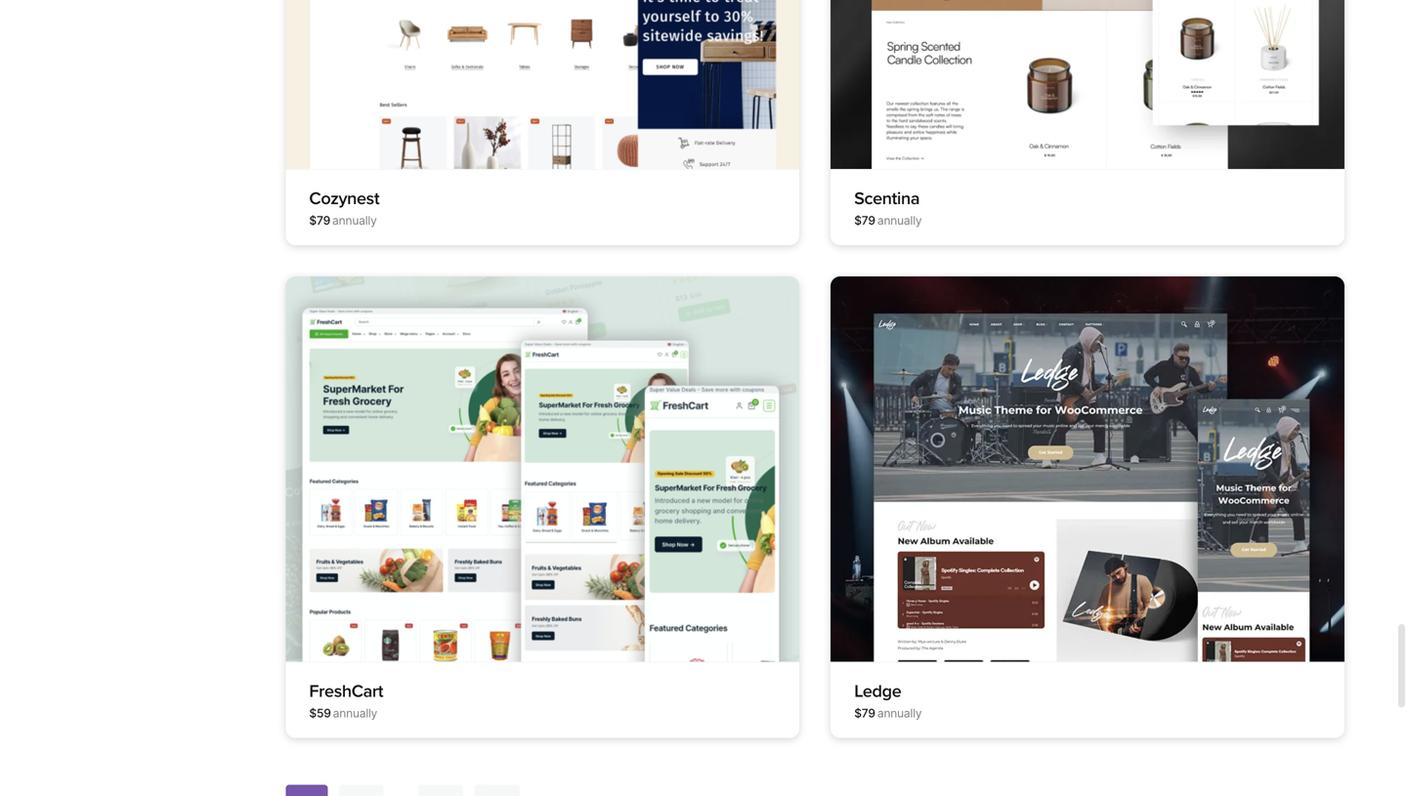 Task type: vqa. For each thing, say whether or not it's contained in the screenshot.


Task type: describe. For each thing, give the bounding box(es) containing it.
scentina
[[854, 188, 920, 209]]

freshcart
[[309, 681, 383, 702]]

$79 for ledge
[[854, 707, 876, 721]]

annually for ledge
[[877, 707, 922, 721]]

freshcart $59 annually
[[309, 681, 383, 721]]

annually for scentina
[[877, 214, 922, 228]]

$79 for scentina
[[854, 214, 876, 228]]

scentina link
[[854, 188, 920, 209]]

$59
[[309, 707, 331, 721]]

ledge link
[[854, 681, 901, 702]]



Task type: locate. For each thing, give the bounding box(es) containing it.
cozynest link
[[309, 188, 379, 209]]

annually inside "cozynest $79 annually"
[[332, 214, 377, 228]]

cozynest
[[309, 188, 379, 209]]

$79 for cozynest
[[309, 214, 330, 228]]

ledge $79 annually
[[854, 681, 922, 721]]

annually inside ledge $79 annually
[[877, 707, 922, 721]]

annually inside freshcart $59 annually
[[333, 707, 377, 721]]

annually down ledge link
[[877, 707, 922, 721]]

annually down cozynest
[[332, 214, 377, 228]]

annually
[[332, 214, 377, 228], [877, 214, 922, 228], [333, 707, 377, 721], [877, 707, 922, 721]]

$79 down scentina
[[854, 214, 876, 228]]

$79
[[309, 214, 330, 228], [854, 214, 876, 228], [854, 707, 876, 721]]

$79 inside "cozynest $79 annually"
[[309, 214, 330, 228]]

freshcart link
[[309, 681, 383, 702]]

annually down scentina
[[877, 214, 922, 228]]

scentina $79 annually
[[854, 188, 922, 228]]

$79 inside scentina $79 annually
[[854, 214, 876, 228]]

annually for cozynest
[[332, 214, 377, 228]]

$79 inside ledge $79 annually
[[854, 707, 876, 721]]

ledge
[[854, 681, 901, 702]]

annually down 'freshcart' link
[[333, 707, 377, 721]]

$79 down cozynest
[[309, 214, 330, 228]]

cozynest $79 annually
[[309, 188, 379, 228]]

annually for freshcart
[[333, 707, 377, 721]]

$79 down ledge link
[[854, 707, 876, 721]]

annually inside scentina $79 annually
[[877, 214, 922, 228]]



